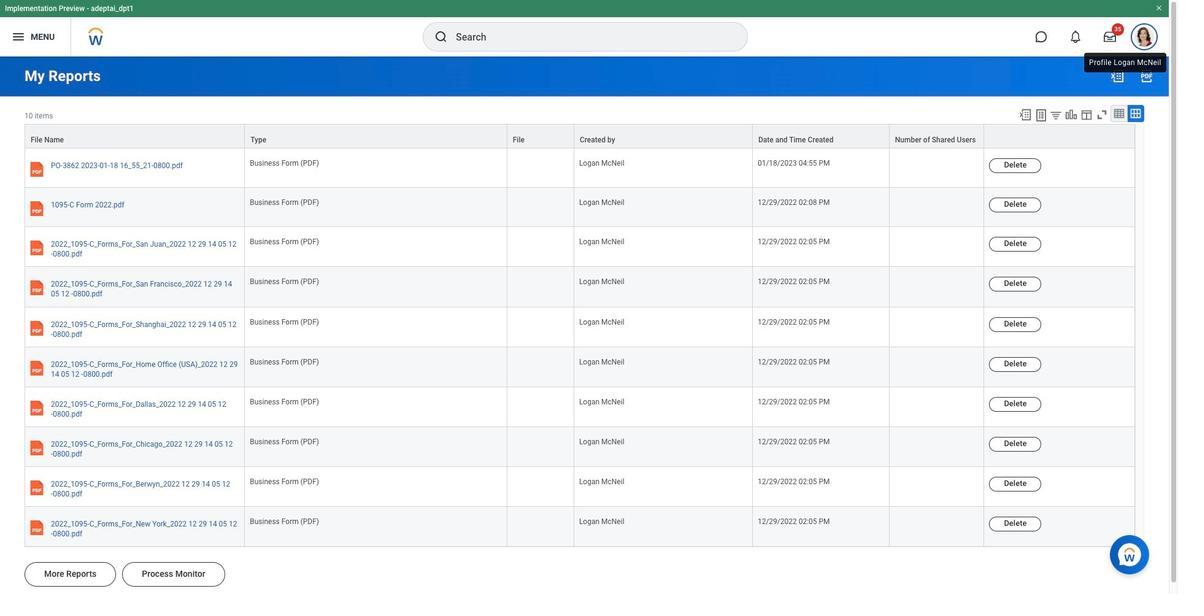 Task type: vqa. For each thing, say whether or not it's contained in the screenshot.
middle 04/01/2018
no



Task type: describe. For each thing, give the bounding box(es) containing it.
notifications large image
[[1070, 31, 1082, 43]]

7 row from the top
[[25, 347, 1136, 387]]

close environment banner image
[[1156, 4, 1163, 12]]

9 business form (pdf) element from the top
[[250, 475, 319, 486]]

justify image
[[11, 29, 26, 44]]

3 business form (pdf) element from the top
[[250, 235, 319, 246]]

1 row from the top
[[25, 124, 1136, 149]]

inbox large image
[[1104, 31, 1117, 43]]

4 business form (pdf) element from the top
[[250, 275, 319, 286]]

2 business form (pdf) element from the top
[[250, 196, 319, 207]]

8 row from the top
[[25, 387, 1136, 427]]

8 business form (pdf) element from the top
[[250, 435, 319, 446]]

10 row from the top
[[25, 467, 1136, 507]]

3 row from the top
[[25, 188, 1136, 227]]

7 business form (pdf) element from the top
[[250, 395, 319, 406]]

table image
[[1113, 107, 1126, 120]]

click to view/edit grid preferences image
[[1080, 108, 1094, 122]]

10 business form (pdf) element from the top
[[250, 515, 319, 526]]

9 row from the top
[[25, 427, 1136, 467]]

profile logan mcneil image
[[1135, 27, 1155, 49]]

fullscreen image
[[1096, 108, 1109, 122]]

view printable version (pdf) image
[[1140, 69, 1155, 83]]



Task type: locate. For each thing, give the bounding box(es) containing it.
main content
[[0, 56, 1169, 594]]

search image
[[434, 29, 449, 44]]

tooltip
[[1082, 50, 1169, 75]]

4 row from the top
[[25, 227, 1136, 267]]

1 business form (pdf) element from the top
[[250, 157, 319, 168]]

banner
[[0, 0, 1169, 56]]

my reports - expand/collapse chart image
[[1065, 108, 1078, 122]]

2 row from the top
[[25, 149, 1136, 188]]

11 row from the top
[[25, 507, 1136, 547]]

5 business form (pdf) element from the top
[[250, 315, 319, 326]]

business form (pdf) element
[[250, 157, 319, 168], [250, 196, 319, 207], [250, 235, 319, 246], [250, 275, 319, 286], [250, 315, 319, 326], [250, 355, 319, 366], [250, 395, 319, 406], [250, 435, 319, 446], [250, 475, 319, 486], [250, 515, 319, 526]]

cell
[[507, 149, 574, 188], [890, 149, 985, 188], [507, 188, 574, 227], [890, 188, 985, 227], [507, 227, 574, 267], [890, 227, 985, 267], [507, 267, 574, 307], [890, 267, 985, 307], [507, 307, 574, 347], [890, 307, 985, 347], [507, 347, 574, 387], [890, 347, 985, 387], [507, 387, 574, 427], [890, 387, 985, 427], [507, 427, 574, 467], [890, 427, 985, 467], [507, 467, 574, 507], [890, 467, 985, 507], [507, 507, 574, 547], [890, 507, 985, 547]]

export to worksheets image
[[1034, 108, 1049, 123]]

export to excel image
[[1019, 108, 1032, 122]]

toolbar
[[1013, 105, 1145, 124]]

row
[[25, 124, 1136, 149], [25, 149, 1136, 188], [25, 188, 1136, 227], [25, 227, 1136, 267], [25, 267, 1136, 307], [25, 307, 1136, 347], [25, 347, 1136, 387], [25, 387, 1136, 427], [25, 427, 1136, 467], [25, 467, 1136, 507], [25, 507, 1136, 547]]

expand table image
[[1130, 107, 1142, 120]]

select to filter grid data image
[[1050, 109, 1063, 122]]

export to excel image
[[1110, 69, 1125, 83]]

6 business form (pdf) element from the top
[[250, 355, 319, 366]]

5 row from the top
[[25, 267, 1136, 307]]

6 row from the top
[[25, 307, 1136, 347]]



